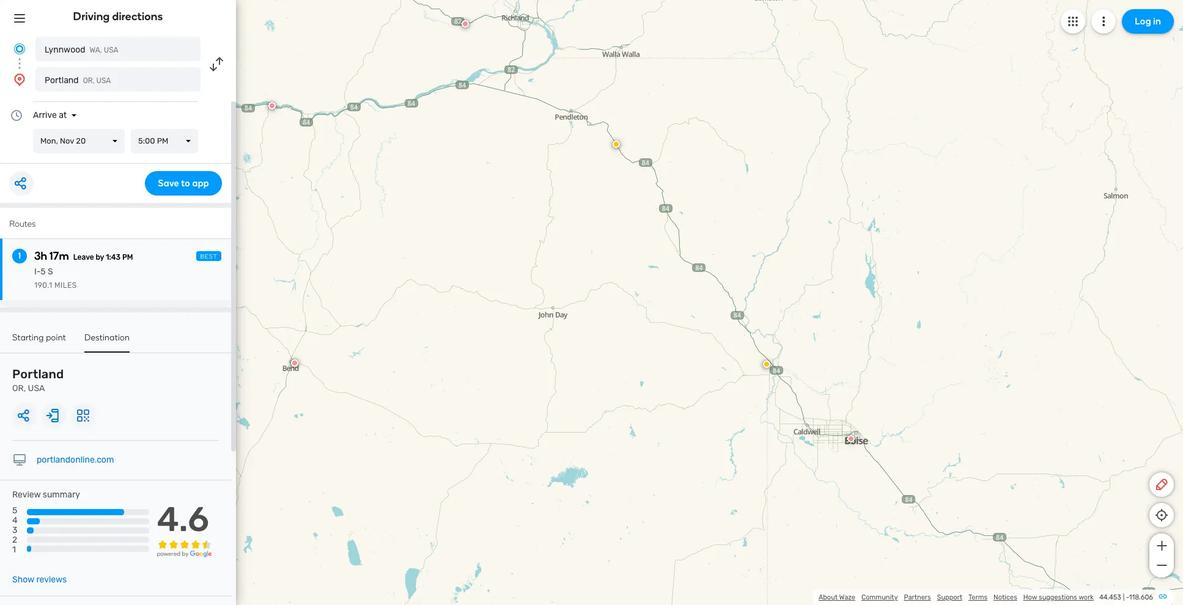 Task type: describe. For each thing, give the bounding box(es) containing it.
wa,
[[90, 46, 102, 54]]

0 vertical spatial 1
[[18, 251, 21, 261]]

destination
[[84, 333, 130, 343]]

3h 17m leave by 1:43 pm
[[34, 250, 133, 263]]

portlandonline.com link
[[37, 455, 114, 465]]

mon,
[[40, 136, 58, 146]]

leave
[[73, 253, 94, 262]]

review summary
[[12, 490, 80, 500]]

summary
[[43, 490, 80, 500]]

routes
[[9, 219, 36, 229]]

lynnwood wa, usa
[[45, 45, 118, 55]]

5 inside 5 4 3 2 1
[[12, 506, 17, 516]]

waze
[[839, 594, 856, 602]]

driving directions
[[73, 10, 163, 23]]

hazard image
[[763, 361, 771, 368]]

-
[[1126, 594, 1129, 602]]

reviews
[[36, 575, 67, 585]]

miles
[[54, 281, 77, 290]]

computer image
[[12, 453, 27, 468]]

118.606
[[1129, 594, 1153, 602]]

show reviews
[[12, 575, 67, 585]]

hazard image
[[613, 141, 620, 148]]

by
[[96, 253, 104, 262]]

partners
[[904, 594, 931, 602]]

5 inside i-5 s 190.1 miles
[[41, 267, 46, 277]]

support link
[[937, 594, 963, 602]]

terms link
[[969, 594, 988, 602]]

portland,
[[154, 122, 188, 131]]

notices
[[994, 594, 1018, 602]]

4
[[12, 516, 18, 526]]

community link
[[862, 594, 898, 602]]

terms
[[969, 594, 988, 602]]

lynnwood
[[45, 45, 85, 55]]

usa down the wa,
[[96, 76, 111, 85]]

directions
[[112, 10, 163, 23]]

starting point button
[[12, 333, 66, 352]]

4.6
[[157, 500, 209, 540]]

i-
[[34, 267, 41, 277]]

zoom in image
[[1154, 539, 1170, 553]]

5:00 pm list box
[[131, 129, 198, 154]]

location image
[[12, 72, 27, 87]]

3h
[[34, 250, 47, 263]]

usa down starting point button
[[28, 383, 45, 394]]

1 vertical spatial or,
[[190, 122, 202, 131]]

17m
[[49, 250, 69, 263]]

destination button
[[84, 333, 130, 353]]



Task type: vqa. For each thing, say whether or not it's contained in the screenshot.
Baton inside the 'Waffle House 10389 Airline Hwy, Baton Rouge, Louisiana, United States'
no



Task type: locate. For each thing, give the bounding box(es) containing it.
usa right the portland, at the left
[[204, 122, 220, 131]]

nov
[[60, 136, 74, 146]]

zoom out image
[[1154, 558, 1170, 573]]

arrive at
[[33, 110, 67, 120]]

portland or, usa down the lynnwood wa, usa
[[45, 75, 111, 86]]

notices link
[[994, 594, 1018, 602]]

1 horizontal spatial pm
[[157, 136, 168, 146]]

or, down starting point button
[[12, 383, 26, 394]]

mon, nov 20
[[40, 136, 86, 146]]

portland down starting point button
[[12, 367, 64, 382]]

portland
[[45, 75, 79, 86], [12, 367, 64, 382]]

1:43
[[106, 253, 121, 262]]

1 inside 5 4 3 2 1
[[12, 545, 16, 556]]

portland or, usa down starting point button
[[12, 367, 64, 394]]

0 horizontal spatial pm
[[122, 253, 133, 262]]

2 vertical spatial or,
[[12, 383, 26, 394]]

pencil image
[[1155, 478, 1169, 492]]

current location image
[[12, 42, 27, 56]]

1 vertical spatial portland or, usa
[[12, 367, 64, 394]]

suggestions
[[1039, 594, 1077, 602]]

about
[[819, 594, 838, 602]]

0 vertical spatial or,
[[83, 76, 95, 85]]

i-5 s 190.1 miles
[[34, 267, 77, 290]]

|
[[1123, 594, 1125, 602]]

1 horizontal spatial or,
[[83, 76, 95, 85]]

support
[[937, 594, 963, 602]]

mon, nov 20 list box
[[33, 129, 125, 154]]

0 horizontal spatial 1
[[12, 545, 16, 556]]

clock image
[[9, 108, 24, 123]]

pm right 1:43 at left top
[[122, 253, 133, 262]]

pm right 5:00
[[157, 136, 168, 146]]

usa
[[104, 46, 118, 54], [96, 76, 111, 85], [204, 122, 220, 131], [28, 383, 45, 394]]

show
[[12, 575, 34, 585]]

0 vertical spatial 5
[[41, 267, 46, 277]]

3
[[12, 526, 17, 536]]

5:00 pm
[[138, 136, 168, 146]]

starting
[[12, 333, 44, 343]]

0 horizontal spatial 5
[[12, 506, 17, 516]]

5 up the "3"
[[12, 506, 17, 516]]

point
[[46, 333, 66, 343]]

work
[[1079, 594, 1094, 602]]

portland, or, usa
[[154, 122, 220, 131]]

review
[[12, 490, 41, 500]]

1
[[18, 251, 21, 261], [12, 545, 16, 556]]

5
[[41, 267, 46, 277], [12, 506, 17, 516]]

portlandonline.com
[[37, 455, 114, 465]]

portland or, usa
[[45, 75, 111, 86], [12, 367, 64, 394]]

1 vertical spatial 5
[[12, 506, 17, 516]]

or,
[[83, 76, 95, 85], [190, 122, 202, 131], [12, 383, 26, 394]]

s
[[48, 267, 53, 277]]

0 vertical spatial portland
[[45, 75, 79, 86]]

road closed image
[[462, 20, 469, 28], [268, 102, 276, 109], [291, 360, 298, 367], [848, 435, 855, 443]]

5:00
[[138, 136, 155, 146]]

5 4 3 2 1
[[12, 506, 18, 556]]

how
[[1024, 594, 1037, 602]]

1 left the 3h
[[18, 251, 21, 261]]

driving
[[73, 10, 110, 23]]

2
[[12, 535, 17, 546]]

5 left s
[[41, 267, 46, 277]]

community
[[862, 594, 898, 602]]

usa inside the lynnwood wa, usa
[[104, 46, 118, 54]]

partners link
[[904, 594, 931, 602]]

or, down the wa,
[[83, 76, 95, 85]]

1 vertical spatial portland
[[12, 367, 64, 382]]

0 vertical spatial portland or, usa
[[45, 75, 111, 86]]

arrive
[[33, 110, 57, 120]]

1 horizontal spatial 1
[[18, 251, 21, 261]]

190.1
[[34, 281, 52, 290]]

starting point
[[12, 333, 66, 343]]

2 horizontal spatial or,
[[190, 122, 202, 131]]

20
[[76, 136, 86, 146]]

about waze community partners support terms notices how suggestions work 44.453 | -118.606
[[819, 594, 1153, 602]]

44.453
[[1100, 594, 1122, 602]]

link image
[[1158, 592, 1168, 602]]

1 down the "3"
[[12, 545, 16, 556]]

portland down lynnwood
[[45, 75, 79, 86]]

pm inside list box
[[157, 136, 168, 146]]

best
[[200, 253, 218, 261]]

at
[[59, 110, 67, 120]]

1 vertical spatial pm
[[122, 253, 133, 262]]

pm
[[157, 136, 168, 146], [122, 253, 133, 262]]

or, right the portland, at the left
[[190, 122, 202, 131]]

pm inside 3h 17m leave by 1:43 pm
[[122, 253, 133, 262]]

0 vertical spatial pm
[[157, 136, 168, 146]]

about waze link
[[819, 594, 856, 602]]

1 vertical spatial 1
[[12, 545, 16, 556]]

how suggestions work link
[[1024, 594, 1094, 602]]

1 horizontal spatial 5
[[41, 267, 46, 277]]

0 horizontal spatial or,
[[12, 383, 26, 394]]

usa right the wa,
[[104, 46, 118, 54]]



